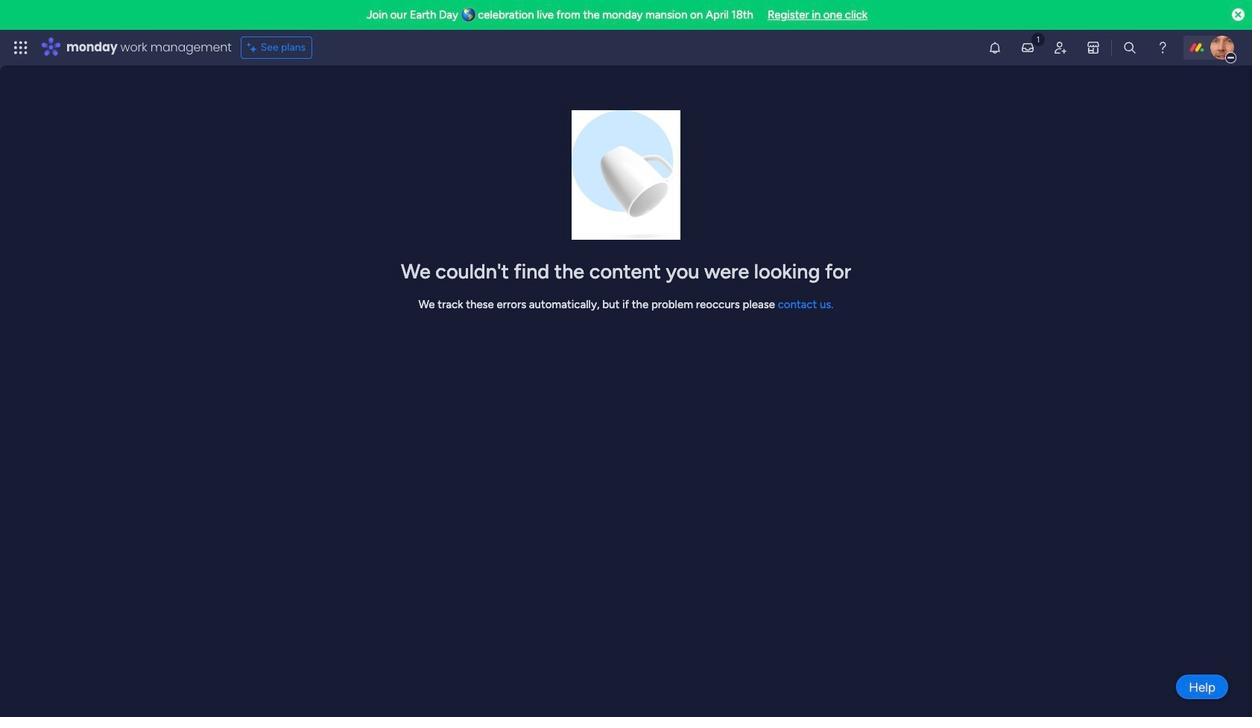 Task type: describe. For each thing, give the bounding box(es) containing it.
james peterson image
[[1211, 36, 1235, 60]]

notifications image
[[988, 40, 1003, 55]]

monday marketplace image
[[1086, 40, 1101, 55]]

select product image
[[13, 40, 28, 55]]

1 image
[[1032, 31, 1045, 47]]

search everything image
[[1123, 40, 1138, 55]]

see plans image
[[247, 40, 261, 56]]



Task type: locate. For each thing, give the bounding box(es) containing it.
invite members image
[[1053, 40, 1068, 55]]

update feed image
[[1021, 40, 1036, 55]]

help image
[[1156, 40, 1171, 55]]



Task type: vqa. For each thing, say whether or not it's contained in the screenshot.
Close Update feed (Inbox) icon on the bottom left of page
no



